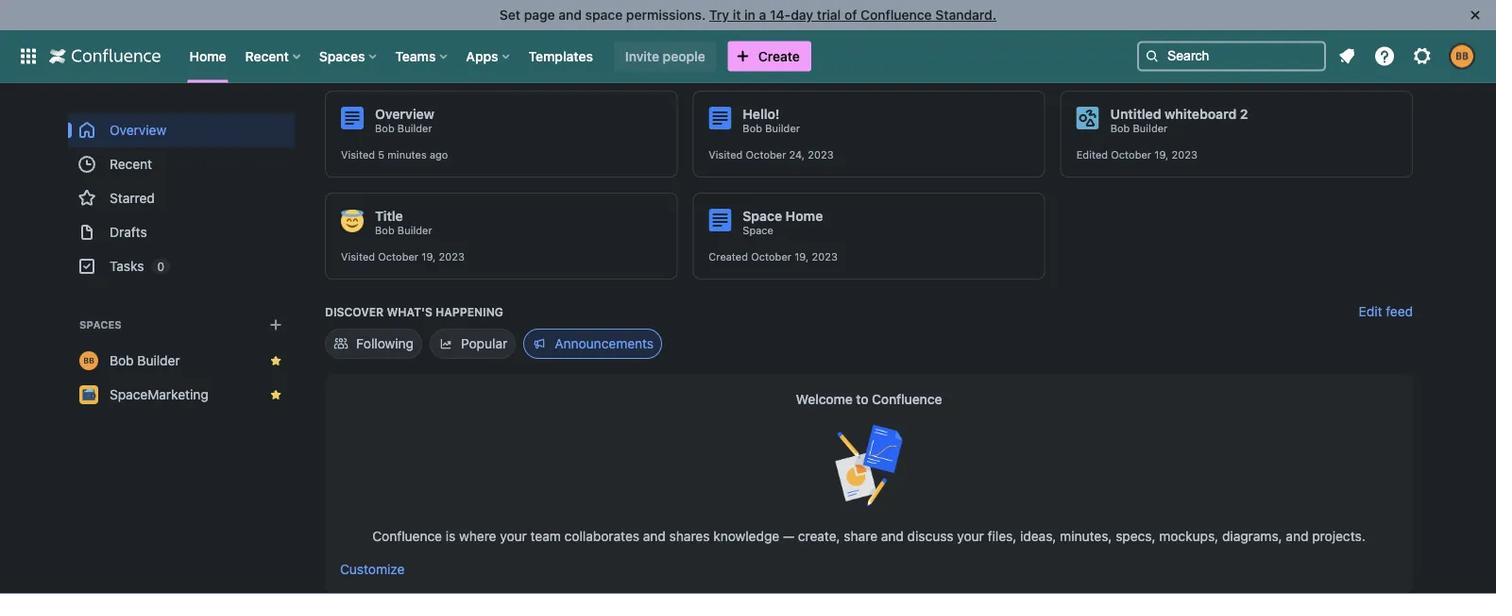 Task type: locate. For each thing, give the bounding box(es) containing it.
1 vertical spatial where
[[459, 528, 496, 544]]

visited for title
[[341, 251, 375, 263]]

your left team
[[500, 528, 527, 544]]

2023 up happening
[[439, 251, 465, 263]]

19,
[[1154, 149, 1169, 161], [421, 251, 436, 263], [794, 251, 809, 263]]

settings icon image
[[1411, 45, 1434, 68]]

1 space from the top
[[743, 208, 782, 224]]

your
[[500, 528, 527, 544], [957, 528, 984, 544]]

diagrams,
[[1222, 528, 1282, 544]]

a
[[759, 7, 766, 23]]

spaces right recent dropdown button
[[319, 48, 365, 64]]

bob down 'title'
[[375, 224, 395, 237]]

in
[[744, 7, 756, 23]]

and left projects.
[[1286, 528, 1309, 544]]

shares
[[669, 528, 710, 544]]

19, for space home
[[794, 251, 809, 263]]

builder up minutes
[[397, 122, 432, 135]]

october right edited
[[1111, 149, 1151, 161]]

starred
[[110, 190, 155, 206]]

left
[[446, 60, 474, 74]]

october for untitled whiteboard 2
[[1111, 149, 1151, 161]]

home right space link
[[786, 208, 823, 224]]

builder up visited october 19, 2023
[[397, 224, 432, 237]]

overview inside overview link
[[110, 122, 166, 138]]

october
[[746, 149, 786, 161], [1111, 149, 1151, 161], [378, 251, 418, 263], [751, 251, 792, 263]]

0 horizontal spatial your
[[500, 528, 527, 544]]

drafts
[[110, 224, 147, 240]]

confluence image
[[49, 45, 161, 68], [49, 45, 161, 68]]

files,
[[988, 528, 1017, 544]]

2023 down untitled whiteboard 2
[[1172, 149, 1198, 161]]

1 horizontal spatial your
[[957, 528, 984, 544]]

bob inside the 'overview bob builder'
[[375, 122, 395, 135]]

to
[[856, 391, 868, 407]]

overview up minutes
[[375, 106, 434, 122]]

standard.
[[935, 7, 997, 23]]

bob builder link for hello!
[[743, 122, 800, 135]]

you
[[419, 60, 443, 74]]

2 horizontal spatial 19,
[[1154, 149, 1169, 161]]

builder up spacemarketing
[[137, 353, 180, 368]]

space up 'created october 19, 2023'
[[743, 208, 782, 224]]

builder for title
[[397, 224, 432, 237]]

where right "up" at top
[[374, 60, 416, 74]]

specs,
[[1116, 528, 1156, 544]]

builder down untitled
[[1133, 122, 1168, 135]]

1 horizontal spatial overview
[[375, 106, 434, 122]]

0 horizontal spatial overview
[[110, 122, 166, 138]]

0 horizontal spatial 19,
[[421, 251, 436, 263]]

confluence is where your team collaborates and shares knowledge — create, share and discuss your files, ideas, minutes, specs, mockups, diagrams, and projects.
[[372, 528, 1365, 544]]

0 vertical spatial where
[[374, 60, 416, 74]]

people
[[663, 48, 705, 64]]

bob builder link up minutes
[[375, 122, 432, 135]]

templates
[[529, 48, 593, 64]]

bob builder link up edited october 19, 2023
[[1110, 122, 1168, 135]]

19, down space home
[[794, 251, 809, 263]]

following button
[[325, 329, 422, 359]]

confluence right 'to'
[[872, 391, 942, 407]]

0 horizontal spatial home
[[189, 48, 226, 64]]

confluence
[[861, 7, 932, 23], [872, 391, 942, 407], [372, 528, 442, 544]]

2023
[[808, 149, 834, 161], [1172, 149, 1198, 161], [439, 251, 465, 263], [812, 251, 838, 263]]

group containing overview
[[68, 113, 295, 283]]

0 vertical spatial spaces
[[319, 48, 365, 64]]

0 vertical spatial home
[[189, 48, 226, 64]]

2
[[1240, 106, 1248, 122]]

overview link
[[68, 113, 295, 147]]

bob builder inside bob builder link
[[110, 353, 180, 368]]

recent button
[[240, 41, 308, 71]]

bob builder for title
[[375, 224, 432, 237]]

knowledge
[[713, 528, 779, 544]]

overview
[[375, 106, 434, 122], [110, 122, 166, 138]]

confluence left is
[[372, 528, 442, 544]]

your left files,
[[957, 528, 984, 544]]

visited down hello!
[[709, 149, 743, 161]]

bob builder link up visited october 24, 2023
[[743, 122, 800, 135]]

page
[[524, 7, 555, 23]]

october for hello!
[[746, 149, 786, 161]]

create button
[[728, 41, 811, 71]]

unstar this space image
[[268, 353, 283, 368]]

home left recent dropdown button
[[189, 48, 226, 64]]

bob up 5
[[375, 122, 395, 135]]

space down space home
[[743, 224, 773, 237]]

it
[[733, 7, 741, 23]]

visited down 'title'
[[341, 251, 375, 263]]

1 horizontal spatial recent
[[245, 48, 289, 64]]

spaces
[[319, 48, 365, 64], [79, 319, 122, 331]]

bob for title
[[375, 224, 395, 237]]

1 vertical spatial recent
[[110, 156, 152, 172]]

create,
[[798, 528, 840, 544]]

october down 'title'
[[378, 251, 418, 263]]

and
[[559, 7, 582, 23], [643, 528, 666, 544], [881, 528, 904, 544], [1286, 528, 1309, 544]]

collaborates
[[565, 528, 639, 544]]

builder
[[397, 122, 432, 135], [765, 122, 800, 135], [1133, 122, 1168, 135], [397, 224, 432, 237], [137, 353, 180, 368]]

builder inside the 'overview bob builder'
[[397, 122, 432, 135]]

home inside global element
[[189, 48, 226, 64]]

bob builder
[[743, 122, 800, 135], [1110, 122, 1168, 135], [375, 224, 432, 237], [110, 353, 180, 368]]

14-
[[770, 7, 791, 23]]

0 horizontal spatial where
[[374, 60, 416, 74]]

1 vertical spatial spaces
[[79, 319, 122, 331]]

bob down hello!
[[743, 122, 762, 135]]

discover what's happening
[[325, 305, 503, 318]]

bob builder link
[[375, 122, 432, 135], [743, 122, 800, 135], [1110, 122, 1168, 135], [375, 224, 432, 237], [68, 344, 295, 378]]

bob builder up spacemarketing
[[110, 353, 180, 368]]

bob builder down untitled
[[1110, 122, 1168, 135]]

19, up discover what's happening
[[421, 251, 436, 263]]

—
[[783, 528, 794, 544]]

bob for hello!
[[743, 122, 762, 135]]

banner
[[0, 30, 1496, 83]]

1 horizontal spatial 19,
[[794, 251, 809, 263]]

2023 down space home
[[812, 251, 838, 263]]

pick
[[325, 60, 352, 74]]

home
[[189, 48, 226, 64], [786, 208, 823, 224]]

where right is
[[459, 528, 496, 544]]

bob builder link up spacemarketing
[[68, 344, 295, 378]]

1 horizontal spatial home
[[786, 208, 823, 224]]

recent right the home link
[[245, 48, 289, 64]]

bob builder link for title
[[375, 224, 432, 237]]

space home
[[743, 208, 823, 224]]

close image
[[1464, 4, 1487, 26]]

global element
[[11, 30, 1133, 83]]

:innocent: image
[[341, 210, 364, 232], [341, 210, 364, 232]]

builder down hello!
[[765, 122, 800, 135]]

templates link
[[523, 41, 599, 71]]

customize
[[340, 562, 405, 577]]

home link
[[184, 41, 232, 71]]

1 horizontal spatial spaces
[[319, 48, 365, 64]]

19, down untitled whiteboard 2
[[1154, 149, 1169, 161]]

recent up starred at the left
[[110, 156, 152, 172]]

2023 right 24, on the top of page
[[808, 149, 834, 161]]

october for space home
[[751, 251, 792, 263]]

2 space from the top
[[743, 224, 773, 237]]

spaces down tasks
[[79, 319, 122, 331]]

and right share
[[881, 528, 904, 544]]

apps button
[[460, 41, 517, 71]]

trial
[[817, 7, 841, 23]]

off
[[477, 60, 499, 74]]

bob down untitled
[[1110, 122, 1130, 135]]

19, for untitled whiteboard 2
[[1154, 149, 1169, 161]]

spaces inside popup button
[[319, 48, 365, 64]]

october down space link
[[751, 251, 792, 263]]

minutes,
[[1060, 528, 1112, 544]]

where
[[374, 60, 416, 74], [459, 528, 496, 544]]

untitled whiteboard 2
[[1110, 106, 1248, 122]]

october left 24, on the top of page
[[746, 149, 786, 161]]

overview up recent link
[[110, 122, 166, 138]]

0 horizontal spatial spaces
[[79, 319, 122, 331]]

0 vertical spatial recent
[[245, 48, 289, 64]]

group
[[68, 113, 295, 283]]

1 horizontal spatial where
[[459, 528, 496, 544]]

space
[[743, 208, 782, 224], [743, 224, 773, 237]]

bob builder link up visited october 19, 2023
[[375, 224, 432, 237]]

bob builder down hello!
[[743, 122, 800, 135]]

mockups,
[[1159, 528, 1219, 544]]

bob builder down 'title'
[[375, 224, 432, 237]]

confluence right the 'of'
[[861, 7, 932, 23]]

visited left 5
[[341, 149, 375, 161]]

Search field
[[1137, 41, 1326, 71]]

recent
[[245, 48, 289, 64], [110, 156, 152, 172]]

edit feed
[[1359, 304, 1413, 319]]

permissions.
[[626, 7, 706, 23]]



Task type: describe. For each thing, give the bounding box(es) containing it.
edited october 19, 2023
[[1076, 149, 1198, 161]]

customize link
[[340, 562, 405, 577]]

whiteboard
[[1165, 106, 1237, 122]]

space link
[[743, 224, 773, 237]]

appswitcher icon image
[[17, 45, 40, 68]]

2 your from the left
[[957, 528, 984, 544]]

spacemarketing
[[110, 387, 208, 402]]

what's
[[387, 305, 432, 318]]

19, for title
[[421, 251, 436, 263]]

announcements button
[[523, 329, 662, 359]]

and left shares
[[643, 528, 666, 544]]

create a space image
[[264, 314, 287, 336]]

created
[[709, 251, 748, 263]]

teams button
[[389, 41, 455, 71]]

happening
[[435, 305, 503, 318]]

welcome
[[796, 391, 853, 407]]

announcements
[[555, 336, 654, 351]]

bob for untitled whiteboard 2
[[1110, 122, 1130, 135]]

overview for overview bob builder
[[375, 106, 434, 122]]

space for space home
[[743, 208, 782, 224]]

october for title
[[378, 251, 418, 263]]

tasks
[[110, 258, 144, 274]]

spacemarketing link
[[68, 378, 295, 412]]

popular
[[461, 336, 507, 351]]

discover
[[325, 305, 384, 318]]

discuss
[[907, 528, 954, 544]]

drafts link
[[68, 215, 295, 249]]

untitled
[[1110, 106, 1161, 122]]

bob builder link for untitled whiteboard 2
[[1110, 122, 1168, 135]]

and right page
[[559, 7, 582, 23]]

edit
[[1359, 304, 1382, 319]]

create
[[758, 48, 800, 64]]

notification icon image
[[1336, 45, 1358, 68]]

5
[[378, 149, 384, 161]]

where for your
[[459, 528, 496, 544]]

search image
[[1145, 49, 1160, 64]]

1 vertical spatial home
[[786, 208, 823, 224]]

1 your from the left
[[500, 528, 527, 544]]

banner containing home
[[0, 30, 1496, 83]]

unstar this space image
[[268, 387, 283, 402]]

of
[[844, 7, 857, 23]]

2023 for hello!
[[808, 149, 834, 161]]

welcome to confluence
[[796, 391, 942, 407]]

help icon image
[[1373, 45, 1396, 68]]

0
[[157, 260, 164, 273]]

created october 19, 2023
[[709, 251, 838, 263]]

visited october 19, 2023
[[341, 251, 465, 263]]

2023 for space home
[[812, 251, 838, 263]]

starred link
[[68, 181, 295, 215]]

bob up spacemarketing
[[110, 353, 134, 368]]

visited for hello!
[[709, 149, 743, 161]]

2023 for title
[[439, 251, 465, 263]]

visited october 24, 2023
[[709, 149, 834, 161]]

visited 5 minutes ago
[[341, 149, 448, 161]]

spaces button
[[313, 41, 384, 71]]

overview for overview
[[110, 122, 166, 138]]

1 vertical spatial confluence
[[872, 391, 942, 407]]

set page and space permissions. try it in a 14-day trial of confluence standard.
[[500, 7, 997, 23]]

projects.
[[1312, 528, 1365, 544]]

recent inside dropdown button
[[245, 48, 289, 64]]

is
[[446, 528, 456, 544]]

apps
[[466, 48, 498, 64]]

feed
[[1386, 304, 1413, 319]]

edited
[[1076, 149, 1108, 161]]

day
[[791, 7, 813, 23]]

team
[[530, 528, 561, 544]]

2023 for untitled whiteboard 2
[[1172, 149, 1198, 161]]

title
[[375, 208, 403, 224]]

following
[[356, 336, 414, 351]]

invite
[[625, 48, 659, 64]]

share
[[844, 528, 878, 544]]

0 horizontal spatial recent
[[110, 156, 152, 172]]

builder for untitled whiteboard 2
[[1133, 122, 1168, 135]]

invite people button
[[614, 41, 717, 71]]

builder for hello!
[[765, 122, 800, 135]]

teams
[[395, 48, 436, 64]]

try
[[709, 7, 729, 23]]

hello!
[[743, 106, 780, 122]]

set
[[500, 7, 521, 23]]

edit feed button
[[1359, 302, 1413, 321]]

bob builder for hello!
[[743, 122, 800, 135]]

popular button
[[430, 329, 516, 359]]

where for you
[[374, 60, 416, 74]]

space
[[585, 7, 623, 23]]

up
[[355, 60, 371, 74]]

overview bob builder
[[375, 106, 434, 135]]

space for space
[[743, 224, 773, 237]]

ago
[[430, 149, 448, 161]]

24,
[[789, 149, 805, 161]]

ideas,
[[1020, 528, 1056, 544]]

minutes
[[387, 149, 427, 161]]

2 vertical spatial confluence
[[372, 528, 442, 544]]

recent link
[[68, 147, 295, 181]]

0 vertical spatial confluence
[[861, 7, 932, 23]]

pick up where you left off
[[325, 60, 499, 74]]

bob builder for untitled whiteboard 2
[[1110, 122, 1168, 135]]

invite people
[[625, 48, 705, 64]]



Task type: vqa. For each thing, say whether or not it's contained in the screenshot.
the topmost Spaces
yes



